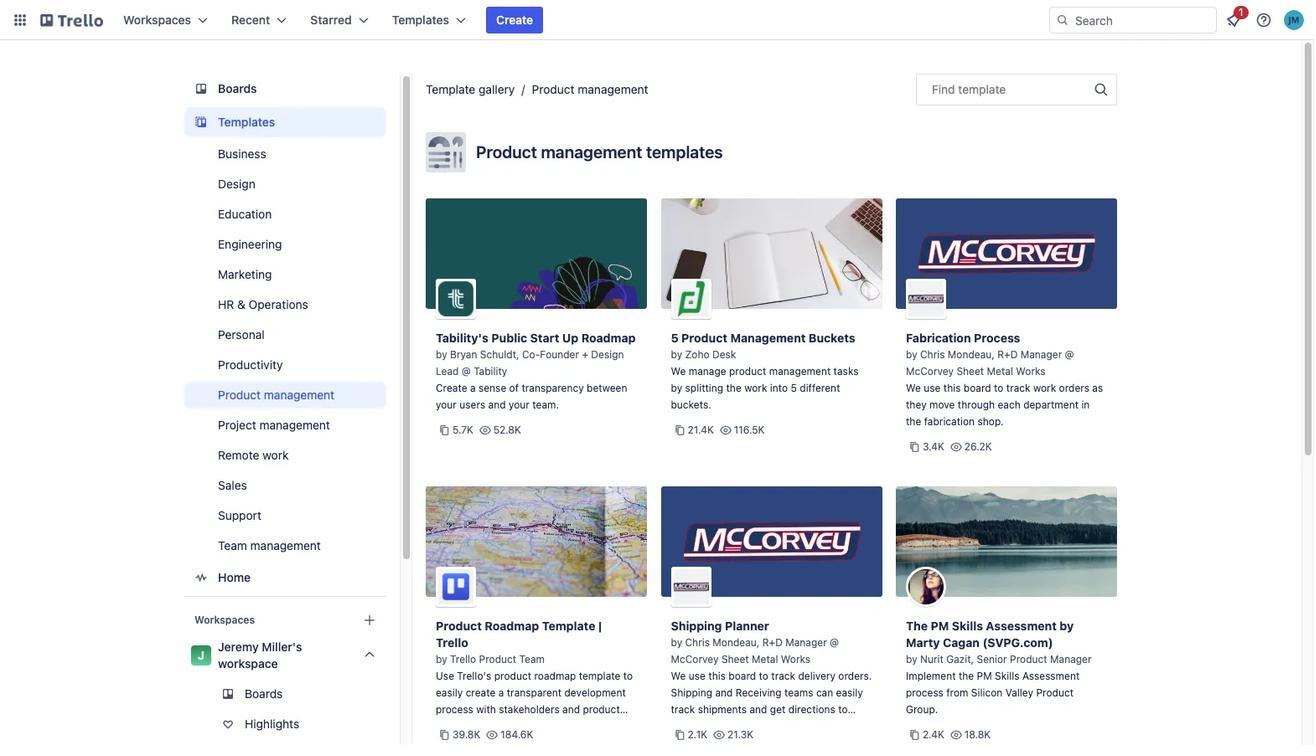 Task type: describe. For each thing, give the bounding box(es) containing it.
this for shipping
[[708, 670, 726, 683]]

2.4k
[[923, 729, 944, 742]]

into
[[770, 382, 788, 395]]

2 shipping from the top
[[671, 687, 712, 700]]

product right product management icon
[[476, 142, 537, 162]]

116.5k
[[734, 424, 765, 437]]

get
[[770, 704, 786, 717]]

the inside 5 product management buckets by zoho desk we manage product management tasks by splitting the work into 5 different buckets.
[[726, 382, 741, 395]]

board for process
[[964, 382, 991, 395]]

transparent
[[507, 687, 562, 700]]

recent button
[[221, 7, 297, 34]]

product management icon image
[[426, 132, 466, 173]]

sheet for planner
[[721, 654, 749, 666]]

personal
[[218, 328, 265, 342]]

bryan schuldt, co-founder + design lead @ tability image
[[436, 279, 476, 319]]

1 vertical spatial workspaces
[[194, 614, 255, 627]]

@ for shipping planner
[[830, 637, 839, 649]]

personal link
[[184, 322, 386, 349]]

team inside product roadmap template | trello by trello product team use trello's product roadmap template to easily create a transparent development process with stakeholders and product owners.
[[519, 654, 545, 666]]

gazit,
[[946, 654, 974, 666]]

the pm skills assessment by marty cagan (svpg.com) by nurit gazit, senior product manager implement the pm skills assessment process from silicon valley product group.
[[906, 619, 1092, 717]]

can
[[816, 687, 833, 700]]

users
[[460, 399, 485, 411]]

1 vertical spatial boards
[[245, 687, 283, 701]]

senior
[[977, 654, 1007, 666]]

track for planner
[[771, 670, 795, 683]]

0 vertical spatial assessment
[[986, 619, 1057, 634]]

template gallery link
[[426, 82, 515, 96]]

1 shipping from the top
[[671, 619, 722, 634]]

to inside fabrication process by chris mondeau, r+d manager @ mccorvey sheet metal works we use this board to track work orders as they move through each department in the fabrication shop.
[[994, 382, 1003, 395]]

and up shipments
[[715, 687, 733, 700]]

template inside product roadmap template | trello by trello product team use trello's product roadmap template to easily create a transparent development process with stakeholders and product owners.
[[579, 670, 620, 683]]

a inside tability's public start up roadmap by bryan schuldt, co-founder + design lead @ tability create a sense of transparency between your users and your team.
[[470, 382, 476, 395]]

nurit
[[920, 654, 944, 666]]

workspace
[[218, 657, 278, 671]]

mondeau, for process
[[948, 349, 995, 361]]

the
[[906, 619, 928, 634]]

bryan
[[450, 349, 477, 361]]

of
[[509, 382, 519, 395]]

2.1k
[[688, 729, 708, 742]]

design link
[[184, 171, 386, 198]]

home
[[218, 571, 251, 585]]

0 horizontal spatial work
[[263, 448, 289, 463]]

trello product team image
[[436, 567, 476, 608]]

support
[[218, 509, 261, 523]]

back to home image
[[40, 7, 103, 34]]

21.3k
[[727, 729, 754, 742]]

stakeholders
[[499, 704, 560, 717]]

trello's
[[457, 670, 491, 683]]

splitting
[[685, 382, 723, 395]]

productivity link
[[184, 352, 386, 379]]

design inside the design link
[[218, 177, 255, 191]]

team inside "link"
[[218, 539, 247, 553]]

184.6k
[[501, 729, 533, 742]]

highlights
[[245, 717, 299, 732]]

cagan
[[943, 636, 980, 650]]

works for process
[[1016, 365, 1046, 378]]

team.
[[532, 399, 559, 411]]

create
[[466, 687, 496, 700]]

2 boards link from the top
[[184, 681, 386, 708]]

1 vertical spatial assessment
[[1022, 670, 1080, 683]]

to right directions
[[838, 704, 848, 717]]

miller's
[[262, 640, 302, 655]]

chris mondeau, r+d manager @ mccorvey sheet metal works image for fabrication process
[[906, 279, 946, 319]]

Find template field
[[916, 74, 1117, 106]]

works for planner
[[781, 654, 810, 666]]

project management
[[218, 418, 330, 432]]

3.4k
[[923, 441, 944, 453]]

create inside button
[[496, 13, 533, 27]]

board for planner
[[729, 670, 756, 683]]

product up project at the left bottom
[[218, 388, 261, 402]]

product down trello product team icon
[[436, 619, 482, 634]]

remote work link
[[184, 442, 386, 469]]

0 horizontal spatial template
[[426, 82, 475, 96]]

start
[[530, 331, 559, 345]]

jeremy
[[218, 640, 259, 655]]

recent
[[231, 13, 270, 27]]

0 vertical spatial boards
[[218, 81, 257, 96]]

orders.
[[838, 670, 872, 683]]

delivery
[[798, 670, 835, 683]]

remote work
[[218, 448, 289, 463]]

home link
[[184, 563, 386, 593]]

2 vertical spatial track
[[671, 704, 695, 717]]

1 vertical spatial product management
[[218, 388, 334, 402]]

nurit gazit, senior product manager image
[[906, 567, 946, 608]]

sheet for process
[[957, 365, 984, 378]]

product roadmap template | trello by trello product team use trello's product roadmap template to easily create a transparent development process with stakeholders and product owners.
[[436, 619, 633, 733]]

mccorvey for shipping planner
[[671, 654, 719, 666]]

education link
[[184, 201, 386, 228]]

templates link
[[184, 107, 386, 137]]

product right valley
[[1036, 687, 1074, 700]]

desk
[[712, 349, 736, 361]]

from
[[946, 687, 968, 700]]

1 boards link from the top
[[184, 74, 386, 104]]

silicon
[[971, 687, 1003, 700]]

metal for shipping planner
[[752, 654, 778, 666]]

transparency
[[522, 382, 584, 395]]

metal for fabrication process
[[987, 365, 1013, 378]]

board image
[[191, 79, 211, 99]]

manage
[[689, 365, 726, 378]]

search image
[[1056, 13, 1069, 27]]

jeremy miller (jeremymiller198) image
[[1284, 10, 1304, 30]]

1 vertical spatial product management link
[[184, 382, 386, 409]]

up
[[562, 331, 578, 345]]

create button
[[486, 7, 543, 34]]

mccorvey for fabrication process
[[906, 365, 954, 378]]

marketing link
[[184, 261, 386, 288]]

schuldt,
[[480, 349, 519, 361]]

templates inside templates popup button
[[392, 13, 449, 27]]

use
[[436, 670, 454, 683]]

5 product management buckets by zoho desk we manage product management tasks by splitting the work into 5 different buckets.
[[671, 331, 859, 411]]

product up trello's
[[479, 654, 516, 666]]

open information menu image
[[1255, 12, 1272, 28]]

&
[[237, 298, 245, 312]]

template gallery
[[426, 82, 515, 96]]

home image
[[191, 568, 211, 588]]

Search field
[[1069, 8, 1216, 33]]

@ inside tability's public start up roadmap by bryan schuldt, co-founder + design lead @ tability create a sense of transparency between your users and your team.
[[462, 365, 471, 378]]

lead
[[436, 365, 459, 378]]

work inside 5 product management buckets by zoho desk we manage product management tasks by splitting the work into 5 different buckets.
[[744, 382, 767, 395]]

the inside the pm skills assessment by marty cagan (svpg.com) by nurit gazit, senior product manager implement the pm skills assessment process from silicon valley product group.
[[959, 670, 974, 683]]

process
[[974, 331, 1020, 345]]

through
[[958, 399, 995, 411]]

and down receiving
[[750, 704, 767, 717]]

to up receiving
[[759, 670, 768, 683]]

j
[[198, 649, 205, 663]]

zoho
[[685, 349, 709, 361]]

manager for shipping planner
[[785, 637, 827, 649]]

directions
[[788, 704, 835, 717]]

0 vertical spatial product management
[[532, 82, 648, 96]]

1 vertical spatial skills
[[995, 670, 1020, 683]]

shipments
[[698, 704, 747, 717]]

planner
[[725, 619, 769, 634]]

1 horizontal spatial product
[[583, 704, 620, 717]]

1 horizontal spatial product management link
[[532, 82, 648, 96]]

work inside fabrication process by chris mondeau, r+d manager @ mccorvey sheet metal works we use this board to track work orders as they move through each department in the fabrication shop.
[[1033, 382, 1056, 395]]

use for shipping
[[689, 670, 706, 683]]

support link
[[184, 503, 386, 530]]

implement
[[906, 670, 956, 683]]

product inside 5 product management buckets by zoho desk we manage product management tasks by splitting the work into 5 different buckets.
[[681, 331, 727, 345]]

easily inside product roadmap template | trello by trello product team use trello's product roadmap template to easily create a transparent development process with stakeholders and product owners.
[[436, 687, 463, 700]]

management inside "link"
[[250, 539, 321, 553]]

1 vertical spatial product
[[494, 670, 531, 683]]

templates inside templates link
[[218, 115, 275, 129]]

product right gallery
[[532, 82, 575, 96]]

1 horizontal spatial pm
[[977, 670, 992, 683]]

sales
[[218, 479, 247, 493]]

products.
[[705, 721, 751, 733]]

fabrication
[[906, 331, 971, 345]]



Task type: locate. For each thing, give the bounding box(es) containing it.
product
[[532, 82, 575, 96], [476, 142, 537, 162], [681, 331, 727, 345], [218, 388, 261, 402], [436, 619, 482, 634], [479, 654, 516, 666], [1010, 654, 1047, 666], [1036, 687, 1074, 700]]

team down support
[[218, 539, 247, 553]]

tability's public start up roadmap by bryan schuldt, co-founder + design lead @ tability create a sense of transparency between your users and your team.
[[436, 331, 636, 411]]

0 vertical spatial workspaces
[[123, 13, 191, 27]]

to inside product roadmap template | trello by trello product team use trello's product roadmap template to easily create a transparent development process with stakeholders and product owners.
[[623, 670, 633, 683]]

manager up delivery
[[785, 637, 827, 649]]

shipping left planner
[[671, 619, 722, 634]]

chris mondeau, r+d manager @ mccorvey sheet metal works image
[[906, 279, 946, 319], [671, 567, 711, 608]]

assessment up valley
[[1022, 670, 1080, 683]]

1 horizontal spatial template
[[958, 82, 1006, 96]]

sheet up through
[[957, 365, 984, 378]]

1 horizontal spatial workspaces
[[194, 614, 255, 627]]

works up delivery
[[781, 654, 810, 666]]

a up users
[[470, 382, 476, 395]]

hr & operations
[[218, 298, 308, 312]]

2 vertical spatial product
[[583, 704, 620, 717]]

0 horizontal spatial mondeau,
[[713, 637, 760, 649]]

management
[[578, 82, 648, 96], [541, 142, 642, 162], [769, 365, 831, 378], [264, 388, 334, 402], [259, 418, 330, 432], [250, 539, 321, 553]]

1 horizontal spatial 5
[[791, 382, 797, 395]]

0 horizontal spatial chris
[[685, 637, 710, 649]]

manager inside fabrication process by chris mondeau, r+d manager @ mccorvey sheet metal works we use this board to track work orders as they move through each department in the fabrication shop.
[[1021, 349, 1062, 361]]

owners.
[[436, 721, 473, 733]]

product management link down productivity link
[[184, 382, 386, 409]]

0 vertical spatial team
[[218, 539, 247, 553]]

1 vertical spatial board
[[729, 670, 756, 683]]

development
[[564, 687, 626, 700]]

by inside tability's public start up roadmap by bryan schuldt, co-founder + design lead @ tability create a sense of transparency between your users and your team.
[[436, 349, 447, 361]]

by inside fabrication process by chris mondeau, r+d manager @ mccorvey sheet metal works we use this board to track work orders as they move through each department in the fabrication shop.
[[906, 349, 917, 361]]

track inside fabrication process by chris mondeau, r+d manager @ mccorvey sheet metal works we use this board to track work orders as they move through each department in the fabrication shop.
[[1006, 382, 1030, 395]]

1 vertical spatial metal
[[752, 654, 778, 666]]

buckets
[[809, 331, 855, 345]]

1 vertical spatial shipping
[[671, 687, 712, 700]]

roadmap inside tability's public start up roadmap by bryan schuldt, co-founder + design lead @ tability create a sense of transparency between your users and your team.
[[581, 331, 636, 345]]

orders
[[1059, 382, 1089, 395]]

team management
[[218, 539, 321, 553]]

@ inside 'shipping planner by chris mondeau, r+d manager @ mccorvey sheet metal works we use this board to track delivery orders. shipping and receiving teams can easily track shipments and get directions to deliver products.'
[[830, 637, 839, 649]]

mondeau, for planner
[[713, 637, 760, 649]]

1 vertical spatial template
[[542, 619, 595, 634]]

the inside fabrication process by chris mondeau, r+d manager @ mccorvey sheet metal works we use this board to track work orders as they move through each department in the fabrication shop.
[[906, 416, 921, 428]]

r+d for planner
[[762, 637, 783, 649]]

1 vertical spatial r+d
[[762, 637, 783, 649]]

process up owners.
[[436, 704, 473, 717]]

this inside fabrication process by chris mondeau, r+d manager @ mccorvey sheet metal works we use this board to track work orders as they move through each department in the fabrication shop.
[[943, 382, 961, 395]]

templates right starred popup button
[[392, 13, 449, 27]]

track for process
[[1006, 382, 1030, 395]]

template inside product roadmap template | trello by trello product team use trello's product roadmap template to easily create a transparent development process with stakeholders and product owners.
[[542, 619, 595, 634]]

roadmap up trello's
[[485, 619, 539, 634]]

management inside 5 product management buckets by zoho desk we manage product management tasks by splitting the work into 5 different buckets.
[[769, 365, 831, 378]]

1 horizontal spatial mccorvey
[[906, 365, 954, 378]]

0 horizontal spatial process
[[436, 704, 473, 717]]

primary element
[[0, 0, 1314, 40]]

1 your from the left
[[436, 399, 457, 411]]

0 vertical spatial this
[[943, 382, 961, 395]]

0 horizontal spatial templates
[[218, 115, 275, 129]]

1 horizontal spatial your
[[509, 399, 530, 411]]

template up development at the bottom of the page
[[579, 670, 620, 683]]

0 vertical spatial roadmap
[[581, 331, 636, 345]]

template left gallery
[[426, 82, 475, 96]]

1 vertical spatial design
[[591, 349, 624, 361]]

process up group.
[[906, 687, 944, 700]]

fabrication
[[924, 416, 975, 428]]

1 vertical spatial roadmap
[[485, 619, 539, 634]]

by inside 'shipping planner by chris mondeau, r+d manager @ mccorvey sheet metal works we use this board to track delivery orders. shipping and receiving teams can easily track shipments and get directions to deliver products.'
[[671, 637, 682, 649]]

mccorvey
[[906, 365, 954, 378], [671, 654, 719, 666]]

product up 'transparent'
[[494, 670, 531, 683]]

0 vertical spatial sheet
[[957, 365, 984, 378]]

52.8k
[[493, 424, 521, 437]]

business
[[218, 147, 266, 161]]

0 vertical spatial r+d
[[997, 349, 1018, 361]]

team
[[218, 539, 247, 553], [519, 654, 545, 666]]

we up deliver in the bottom of the page
[[671, 670, 686, 683]]

templates
[[646, 142, 723, 162]]

we inside 'shipping planner by chris mondeau, r+d manager @ mccorvey sheet metal works we use this board to track delivery orders. shipping and receiving teams can easily track shipments and get directions to deliver products.'
[[671, 670, 686, 683]]

1 horizontal spatial the
[[906, 416, 921, 428]]

we for shipping planner
[[671, 670, 686, 683]]

to up development at the bottom of the page
[[623, 670, 633, 683]]

workspaces
[[123, 13, 191, 27], [194, 614, 255, 627]]

0 vertical spatial shipping
[[671, 619, 722, 634]]

product up zoho
[[681, 331, 727, 345]]

use up move
[[924, 382, 941, 395]]

0 vertical spatial chris
[[920, 349, 945, 361]]

we inside 5 product management buckets by zoho desk we manage product management tasks by splitting the work into 5 different buckets.
[[671, 365, 686, 378]]

roadmap
[[581, 331, 636, 345], [485, 619, 539, 634]]

product management
[[532, 82, 648, 96], [218, 388, 334, 402]]

project
[[218, 418, 256, 432]]

1 horizontal spatial chris
[[920, 349, 945, 361]]

r+d down planner
[[762, 637, 783, 649]]

5 down zoho desk icon
[[671, 331, 679, 345]]

0 horizontal spatial r+d
[[762, 637, 783, 649]]

0 horizontal spatial template
[[579, 670, 620, 683]]

1 horizontal spatial template
[[542, 619, 595, 634]]

1 horizontal spatial a
[[498, 687, 504, 700]]

0 vertical spatial product
[[729, 365, 766, 378]]

templates up business
[[218, 115, 275, 129]]

operations
[[249, 298, 308, 312]]

template
[[958, 82, 1006, 96], [579, 670, 620, 683]]

chris up shipments
[[685, 637, 710, 649]]

engineering link
[[184, 231, 386, 258]]

product down development at the bottom of the page
[[583, 704, 620, 717]]

0 vertical spatial we
[[671, 365, 686, 378]]

0 horizontal spatial create
[[436, 382, 467, 395]]

productivity
[[218, 358, 283, 372]]

5 right into
[[791, 382, 797, 395]]

starred button
[[300, 7, 379, 34]]

this up shipments
[[708, 670, 726, 683]]

this up move
[[943, 382, 961, 395]]

metal inside 'shipping planner by chris mondeau, r+d manager @ mccorvey sheet metal works we use this board to track delivery orders. shipping and receiving teams can easily track shipments and get directions to deliver products.'
[[752, 654, 778, 666]]

metal down process
[[987, 365, 1013, 378]]

works up department
[[1016, 365, 1046, 378]]

mondeau, down planner
[[713, 637, 760, 649]]

each
[[998, 399, 1021, 411]]

manager inside 'shipping planner by chris mondeau, r+d manager @ mccorvey sheet metal works we use this board to track delivery orders. shipping and receiving teams can easily track shipments and get directions to deliver products.'
[[785, 637, 827, 649]]

mondeau, inside 'shipping planner by chris mondeau, r+d manager @ mccorvey sheet metal works we use this board to track delivery orders. shipping and receiving teams can easily track shipments and get directions to deliver products.'
[[713, 637, 760, 649]]

use up shipments
[[689, 670, 706, 683]]

a inside product roadmap template | trello by trello product team use trello's product roadmap template to easily create a transparent development process with stakeholders and product owners.
[[498, 687, 504, 700]]

easily
[[436, 687, 463, 700], [836, 687, 863, 700]]

process inside product roadmap template | trello by trello product team use trello's product roadmap template to easily create a transparent development process with stakeholders and product owners.
[[436, 704, 473, 717]]

chris mondeau, r+d manager @ mccorvey sheet metal works image for shipping planner
[[671, 567, 711, 608]]

tability
[[474, 365, 507, 378]]

0 vertical spatial trello
[[436, 636, 468, 650]]

1 horizontal spatial team
[[519, 654, 545, 666]]

the down the gazit,
[[959, 670, 974, 683]]

0 vertical spatial template
[[958, 82, 1006, 96]]

board inside fabrication process by chris mondeau, r+d manager @ mccorvey sheet metal works we use this board to track work orders as they move through each department in the fabrication shop.
[[964, 382, 991, 395]]

1 horizontal spatial use
[[924, 382, 941, 395]]

a right the create
[[498, 687, 504, 700]]

board up receiving
[[729, 670, 756, 683]]

pm up silicon
[[977, 670, 992, 683]]

product down desk in the right of the page
[[729, 365, 766, 378]]

2 horizontal spatial work
[[1033, 382, 1056, 395]]

chris inside fabrication process by chris mondeau, r+d manager @ mccorvey sheet metal works we use this board to track work orders as they move through each department in the fabrication shop.
[[920, 349, 945, 361]]

template left |
[[542, 619, 595, 634]]

work up department
[[1033, 382, 1056, 395]]

design right +
[[591, 349, 624, 361]]

template board image
[[191, 112, 211, 132]]

21.4k
[[688, 424, 714, 437]]

use inside 'shipping planner by chris mondeau, r+d manager @ mccorvey sheet metal works we use this board to track delivery orders. shipping and receiving teams can easily track shipments and get directions to deliver products.'
[[689, 670, 706, 683]]

sheet down planner
[[721, 654, 749, 666]]

0 vertical spatial template
[[426, 82, 475, 96]]

1 vertical spatial sheet
[[721, 654, 749, 666]]

0 vertical spatial board
[[964, 382, 991, 395]]

0 vertical spatial pm
[[931, 619, 949, 634]]

manager
[[1021, 349, 1062, 361], [785, 637, 827, 649], [1050, 654, 1092, 666]]

boards link up templates link
[[184, 74, 386, 104]]

works
[[1016, 365, 1046, 378], [781, 654, 810, 666]]

0 vertical spatial design
[[218, 177, 255, 191]]

works inside fabrication process by chris mondeau, r+d manager @ mccorvey sheet metal works we use this board to track work orders as they move through each department in the fabrication shop.
[[1016, 365, 1046, 378]]

1 horizontal spatial process
[[906, 687, 944, 700]]

1 easily from the left
[[436, 687, 463, 700]]

track up deliver in the bottom of the page
[[671, 704, 695, 717]]

gallery
[[479, 82, 515, 96]]

process inside the pm skills assessment by marty cagan (svpg.com) by nurit gazit, senior product manager implement the pm skills assessment process from silicon valley product group.
[[906, 687, 944, 700]]

1 vertical spatial manager
[[785, 637, 827, 649]]

metal up receiving
[[752, 654, 778, 666]]

chris inside 'shipping planner by chris mondeau, r+d manager @ mccorvey sheet metal works we use this board to track delivery orders. shipping and receiving teams can easily track shipments and get directions to deliver products.'
[[685, 637, 710, 649]]

0 horizontal spatial this
[[708, 670, 726, 683]]

manager for fabrication process
[[1021, 349, 1062, 361]]

easily down the orders.
[[836, 687, 863, 700]]

board up through
[[964, 382, 991, 395]]

chris for shipping
[[685, 637, 710, 649]]

1 horizontal spatial metal
[[987, 365, 1013, 378]]

manager down (svpg.com)
[[1050, 654, 1092, 666]]

1 horizontal spatial @
[[830, 637, 839, 649]]

1 vertical spatial we
[[906, 382, 921, 395]]

r+d inside fabrication process by chris mondeau, r+d manager @ mccorvey sheet metal works we use this board to track work orders as they move through each department in the fabrication shop.
[[997, 349, 1018, 361]]

teams
[[784, 687, 813, 700]]

0 vertical spatial skills
[[952, 619, 983, 634]]

metal inside fabrication process by chris mondeau, r+d manager @ mccorvey sheet metal works we use this board to track work orders as they move through each department in the fabrication shop.
[[987, 365, 1013, 378]]

mondeau,
[[948, 349, 995, 361], [713, 637, 760, 649]]

sheet
[[957, 365, 984, 378], [721, 654, 749, 666]]

26.2k
[[964, 441, 992, 453]]

product inside 5 product management buckets by zoho desk we manage product management tasks by splitting the work into 5 different buckets.
[[729, 365, 766, 378]]

find
[[932, 82, 955, 96]]

1 vertical spatial the
[[906, 416, 921, 428]]

co-
[[522, 349, 540, 361]]

remote
[[218, 448, 259, 463]]

product management link up product management templates
[[532, 82, 648, 96]]

fabrication process by chris mondeau, r+d manager @ mccorvey sheet metal works we use this board to track work orders as they move through each department in the fabrication shop.
[[906, 331, 1103, 428]]

0 horizontal spatial sheet
[[721, 654, 749, 666]]

sheet inside 'shipping planner by chris mondeau, r+d manager @ mccorvey sheet metal works we use this board to track delivery orders. shipping and receiving teams can easily track shipments and get directions to deliver products.'
[[721, 654, 749, 666]]

1 vertical spatial use
[[689, 670, 706, 683]]

mccorvey down fabrication
[[906, 365, 954, 378]]

design inside tability's public start up roadmap by bryan schuldt, co-founder + design lead @ tability create a sense of transparency between your users and your team.
[[591, 349, 624, 361]]

1 horizontal spatial work
[[744, 382, 767, 395]]

find template
[[932, 82, 1006, 96]]

pm right the
[[931, 619, 949, 634]]

department
[[1023, 399, 1079, 411]]

1 vertical spatial boards link
[[184, 681, 386, 708]]

and down sense
[[488, 399, 506, 411]]

this for fabrication
[[943, 382, 961, 395]]

board inside 'shipping planner by chris mondeau, r+d manager @ mccorvey sheet metal works we use this board to track delivery orders. shipping and receiving teams can easily track shipments and get directions to deliver products.'
[[729, 670, 756, 683]]

manager inside the pm skills assessment by marty cagan (svpg.com) by nurit gazit, senior product manager implement the pm skills assessment process from silicon valley product group.
[[1050, 654, 1092, 666]]

+
[[582, 349, 588, 361]]

1 vertical spatial process
[[436, 704, 473, 717]]

we up they
[[906, 382, 921, 395]]

they
[[906, 399, 927, 411]]

we for fabrication process
[[906, 382, 921, 395]]

shop.
[[978, 416, 1004, 428]]

team up the roadmap
[[519, 654, 545, 666]]

track up each
[[1006, 382, 1030, 395]]

boards link up highlights link
[[184, 681, 386, 708]]

1 horizontal spatial board
[[964, 382, 991, 395]]

r+d inside 'shipping planner by chris mondeau, r+d manager @ mccorvey sheet metal works we use this board to track delivery orders. shipping and receiving teams can easily track shipments and get directions to deliver products.'
[[762, 637, 783, 649]]

1 horizontal spatial design
[[591, 349, 624, 361]]

r+d for process
[[997, 349, 1018, 361]]

process
[[906, 687, 944, 700], [436, 704, 473, 717]]

mondeau, inside fabrication process by chris mondeau, r+d manager @ mccorvey sheet metal works we use this board to track work orders as they move through each department in the fabrication shop.
[[948, 349, 995, 361]]

zoho desk image
[[671, 279, 711, 319]]

receiving
[[736, 687, 782, 700]]

0 horizontal spatial workspaces
[[123, 13, 191, 27]]

chris for fabrication
[[920, 349, 945, 361]]

0 horizontal spatial the
[[726, 382, 741, 395]]

0 vertical spatial mondeau,
[[948, 349, 995, 361]]

hr
[[218, 298, 234, 312]]

r+d down process
[[997, 349, 1018, 361]]

1 horizontal spatial chris mondeau, r+d manager @ mccorvey sheet metal works image
[[906, 279, 946, 319]]

product management up product management templates
[[532, 82, 648, 96]]

and
[[488, 399, 506, 411], [715, 687, 733, 700], [562, 704, 580, 717], [750, 704, 767, 717]]

|
[[598, 619, 602, 634]]

skills up valley
[[995, 670, 1020, 683]]

management
[[730, 331, 806, 345]]

education
[[218, 207, 272, 221]]

0 vertical spatial @
[[1065, 349, 1074, 361]]

0 vertical spatial mccorvey
[[906, 365, 954, 378]]

product management up project management
[[218, 388, 334, 402]]

1 horizontal spatial easily
[[836, 687, 863, 700]]

use inside fabrication process by chris mondeau, r+d manager @ mccorvey sheet metal works we use this board to track work orders as they move through each department in the fabrication shop.
[[924, 382, 941, 395]]

we inside fabrication process by chris mondeau, r+d manager @ mccorvey sheet metal works we use this board to track work orders as they move through each department in the fabrication shop.
[[906, 382, 921, 395]]

your left users
[[436, 399, 457, 411]]

1 notification image
[[1224, 10, 1244, 30]]

2 horizontal spatial the
[[959, 670, 974, 683]]

your down the of
[[509, 399, 530, 411]]

with
[[476, 704, 496, 717]]

chris down fabrication
[[920, 349, 945, 361]]

0 horizontal spatial a
[[470, 382, 476, 395]]

product down (svpg.com)
[[1010, 654, 1047, 666]]

starred
[[310, 13, 352, 27]]

and inside product roadmap template | trello by trello product team use trello's product roadmap template to easily create a transparent development process with stakeholders and product owners.
[[562, 704, 580, 717]]

5
[[671, 331, 679, 345], [791, 382, 797, 395]]

use for fabrication
[[924, 382, 941, 395]]

product
[[729, 365, 766, 378], [494, 670, 531, 683], [583, 704, 620, 717]]

create
[[496, 13, 533, 27], [436, 382, 467, 395]]

project management link
[[184, 412, 386, 439]]

assessment up (svpg.com)
[[986, 619, 1057, 634]]

@ for fabrication process
[[1065, 349, 1074, 361]]

1 vertical spatial template
[[579, 670, 620, 683]]

board
[[964, 382, 991, 395], [729, 670, 756, 683]]

mccorvey up shipments
[[671, 654, 719, 666]]

@ up delivery
[[830, 637, 839, 649]]

create inside tability's public start up roadmap by bryan schuldt, co-founder + design lead @ tability create a sense of transparency between your users and your team.
[[436, 382, 467, 395]]

sheet inside fabrication process by chris mondeau, r+d manager @ mccorvey sheet metal works we use this board to track work orders as they move through each department in the fabrication shop.
[[957, 365, 984, 378]]

0 horizontal spatial @
[[462, 365, 471, 378]]

hr & operations link
[[184, 292, 386, 318]]

boards right board image
[[218, 81, 257, 96]]

design down business
[[218, 177, 255, 191]]

mondeau, down process
[[948, 349, 995, 361]]

and inside tability's public start up roadmap by bryan schuldt, co-founder + design lead @ tability create a sense of transparency between your users and your team.
[[488, 399, 506, 411]]

by inside product roadmap template | trello by trello product team use trello's product roadmap template to easily create a transparent development process with stakeholders and product owners.
[[436, 654, 447, 666]]

this inside 'shipping planner by chris mondeau, r+d manager @ mccorvey sheet metal works we use this board to track delivery orders. shipping and receiving teams can easily track shipments and get directions to deliver products.'
[[708, 670, 726, 683]]

0 horizontal spatial board
[[729, 670, 756, 683]]

track up the teams in the right bottom of the page
[[771, 670, 795, 683]]

0 horizontal spatial team
[[218, 539, 247, 553]]

product management templates
[[476, 142, 723, 162]]

1 horizontal spatial product management
[[532, 82, 648, 96]]

roadmap up +
[[581, 331, 636, 345]]

2 easily from the left
[[836, 687, 863, 700]]

@ up orders
[[1065, 349, 1074, 361]]

easily inside 'shipping planner by chris mondeau, r+d manager @ mccorvey sheet metal works we use this board to track delivery orders. shipping and receiving teams can easily track shipments and get directions to deliver products.'
[[836, 687, 863, 700]]

public
[[491, 331, 527, 345]]

easily down use
[[436, 687, 463, 700]]

workspaces up jeremy
[[194, 614, 255, 627]]

engineering
[[218, 237, 282, 251]]

shipping planner by chris mondeau, r+d manager @ mccorvey sheet metal works we use this board to track delivery orders. shipping and receiving teams can easily track shipments and get directions to deliver products.
[[671, 619, 872, 733]]

mccorvey inside fabrication process by chris mondeau, r+d manager @ mccorvey sheet metal works we use this board to track work orders as they move through each department in the fabrication shop.
[[906, 365, 954, 378]]

@ down bryan
[[462, 365, 471, 378]]

0 horizontal spatial skills
[[952, 619, 983, 634]]

@ inside fabrication process by chris mondeau, r+d manager @ mccorvey sheet metal works we use this board to track work orders as they move through each department in the fabrication shop.
[[1065, 349, 1074, 361]]

template right find
[[958, 82, 1006, 96]]

the down they
[[906, 416, 921, 428]]

2 your from the left
[[509, 399, 530, 411]]

workspaces button
[[113, 7, 218, 34]]

skills up cagan
[[952, 619, 983, 634]]

workspaces inside dropdown button
[[123, 13, 191, 27]]

the right splitting
[[726, 382, 741, 395]]

we down zoho
[[671, 365, 686, 378]]

template inside field
[[958, 82, 1006, 96]]

create a workspace image
[[360, 611, 380, 631]]

1 vertical spatial track
[[771, 670, 795, 683]]

2 vertical spatial @
[[830, 637, 839, 649]]

your
[[436, 399, 457, 411], [509, 399, 530, 411]]

work left into
[[744, 382, 767, 395]]

tability's
[[436, 331, 489, 345]]

and down development at the bottom of the page
[[562, 704, 580, 717]]

(svpg.com)
[[983, 636, 1053, 650]]

create down lead
[[436, 382, 467, 395]]

shipping up deliver in the bottom of the page
[[671, 687, 712, 700]]

manager up orders
[[1021, 349, 1062, 361]]

work down project management
[[263, 448, 289, 463]]

18.8k
[[964, 729, 991, 742]]

2 vertical spatial we
[[671, 670, 686, 683]]

works inside 'shipping planner by chris mondeau, r+d manager @ mccorvey sheet metal works we use this board to track delivery orders. shipping and receiving teams can easily track shipments and get directions to deliver products.'
[[781, 654, 810, 666]]

in
[[1081, 399, 1090, 411]]

0 horizontal spatial 5
[[671, 331, 679, 345]]

different
[[800, 382, 840, 395]]

0 horizontal spatial easily
[[436, 687, 463, 700]]

1 vertical spatial this
[[708, 670, 726, 683]]

0 horizontal spatial roadmap
[[485, 619, 539, 634]]

1 vertical spatial trello
[[450, 654, 476, 666]]

0 horizontal spatial works
[[781, 654, 810, 666]]

assessment
[[986, 619, 1057, 634], [1022, 670, 1080, 683]]

trello up trello's
[[450, 654, 476, 666]]

boards up highlights
[[245, 687, 283, 701]]

0 horizontal spatial track
[[671, 704, 695, 717]]

trello up use
[[436, 636, 468, 650]]

0 horizontal spatial product
[[494, 670, 531, 683]]

1 vertical spatial team
[[519, 654, 545, 666]]

to up each
[[994, 382, 1003, 395]]

0 vertical spatial track
[[1006, 382, 1030, 395]]

trello
[[436, 636, 468, 650], [450, 654, 476, 666]]

0 vertical spatial process
[[906, 687, 944, 700]]

0 vertical spatial the
[[726, 382, 741, 395]]

0 vertical spatial metal
[[987, 365, 1013, 378]]

mccorvey inside 'shipping planner by chris mondeau, r+d manager @ mccorvey sheet metal works we use this board to track delivery orders. shipping and receiving teams can easily track shipments and get directions to deliver products.'
[[671, 654, 719, 666]]

create up gallery
[[496, 13, 533, 27]]

roadmap inside product roadmap template | trello by trello product team use trello's product roadmap template to easily create a transparent development process with stakeholders and product owners.
[[485, 619, 539, 634]]



Task type: vqa. For each thing, say whether or not it's contained in the screenshot.


